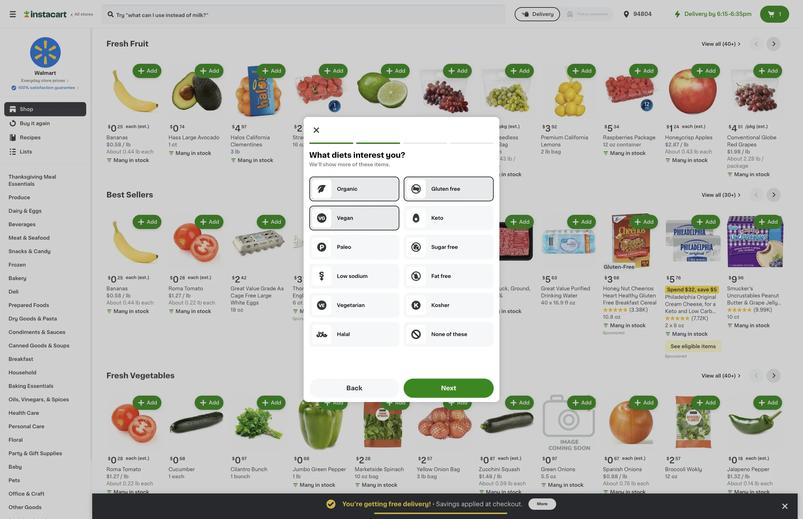 Task type: describe. For each thing, give the bounding box(es) containing it.
low inside philadelphia original cream cheese, for a keto and low carb lifestyle
[[689, 309, 699, 314]]

& inside condiments & sauces link
[[41, 330, 45, 335]]

seedless inside green seedless grapes bag $1.98 / lb about 2.43 lb / package
[[496, 135, 519, 140]]

1 inside cucumber 1 each
[[169, 475, 171, 480]]

halos
[[231, 135, 245, 140]]

prepared
[[9, 303, 32, 308]]

$ 2 57 for broccoli
[[667, 457, 681, 465]]

28 for $0.28 each (estimated) element to the right
[[180, 276, 185, 280]]

getting
[[364, 502, 388, 508]]

view all (40+) button for 0
[[699, 369, 744, 383]]

original inside ritz fresh stacks original crackers
[[355, 302, 374, 307]]

92 for thomas' original english muffins
[[303, 276, 309, 280]]

$1.48
[[479, 475, 493, 480]]

philadelphia
[[666, 295, 696, 300]]

sun harvest seedless red grapes
[[417, 135, 472, 147]]

jumbo green pepper 1 lb
[[293, 468, 346, 480]]

stacks
[[381, 295, 398, 300]]

next
[[441, 386, 457, 392]]

$ inside $ 2 72
[[294, 125, 297, 129]]

onion
[[434, 468, 449, 472]]

& inside office & craft link
[[26, 492, 30, 497]]

bag for 2
[[428, 475, 437, 480]]

oz inside 8 x 1.48 oz many in stock
[[375, 316, 381, 321]]

92 for premium california lemons
[[552, 125, 557, 129]]

ct inside hass large avocado 1 ct
[[172, 142, 177, 147]]

/ inside honeycrisp apples $2.87 / lb about 0.43 lb each
[[681, 142, 683, 147]]

$ 3 92 for premium california lemons
[[543, 125, 557, 133]]

1 inside product group
[[670, 125, 673, 133]]

eligible for 3
[[372, 337, 390, 342]]

health care
[[9, 411, 39, 416]]

more
[[338, 162, 351, 167]]

$ 2 28
[[356, 457, 371, 465]]

green onions 5.5 oz
[[541, 468, 576, 480]]

care for personal care
[[32, 425, 44, 430]]

crackers
[[376, 302, 398, 307]]

red inside conventional globe red grapes $1.98 / lb about 2.28 lb / package
[[728, 142, 738, 147]]

(est.) inside $ 0 25 each (est.)
[[138, 125, 149, 129]]

& inside 'dairy & eggs' link
[[24, 209, 28, 214]]

keto inside philadelphia original cream cheese, for a keto and low carb lifestyle
[[666, 309, 677, 314]]

grapes inside conventional globe red grapes $1.98 / lb about 2.28 lb / package
[[739, 142, 757, 147]]

gift
[[29, 452, 39, 456]]

$0.25 each (estimated) element for 2
[[106, 273, 163, 285]]

about inside conventional globe red grapes $1.98 / lb about 2.28 lb / package
[[728, 157, 743, 162]]

1 vertical spatial 72
[[490, 276, 495, 280]]

service type group
[[515, 7, 614, 21]]

you're
[[343, 502, 363, 508]]

stock inside 8 x 1.48 oz many in stock
[[383, 325, 398, 330]]

see eligible items button for 5
[[666, 341, 722, 353]]

raspberries
[[603, 135, 633, 140]]

1 vertical spatial of
[[447, 332, 452, 337]]

$0.87 each (estimated) element
[[479, 454, 536, 466]]

fresh for 0
[[106, 372, 128, 380]]

more button
[[529, 499, 557, 510]]

1 inside hass large avocado 1 ct
[[169, 142, 171, 147]]

3 for honey nut cheerios heart healthy gluten free breakfast cereal
[[608, 276, 613, 284]]

lemons
[[541, 142, 561, 147]]

(7.72k)
[[692, 316, 709, 321]]

$ 0 25
[[108, 276, 123, 284]]

walmart
[[34, 71, 56, 76]]

pepper inside jalapeno pepper $1.32 / lb about 0.14 lb each
[[752, 468, 770, 472]]

1 vertical spatial essentials
[[27, 384, 53, 389]]

ground,
[[511, 286, 531, 291]]

2.43
[[496, 157, 507, 162]]

essentials inside thanksgiving meal essentials
[[9, 182, 35, 187]]

74
[[180, 125, 185, 129]]

each inside jalapeno pepper $1.32 / lb about 0.14 lb each
[[761, 482, 773, 487]]

4 for $ 4 51
[[732, 125, 738, 133]]

oils, vinegars, & spices link
[[4, 393, 86, 407]]

$ inside $ 3 68
[[605, 276, 608, 280]]

67
[[614, 457, 620, 461]]

cereal
[[641, 301, 657, 306]]

(est.) inside "$ 0 67 each (est.)"
[[634, 457, 646, 461]]

1 horizontal spatial $0.28 each (estimated) element
[[169, 273, 225, 285]]

1 vertical spatial 12
[[417, 308, 422, 313]]

about inside honeycrisp apples $2.87 / lb about 0.43 lb each
[[666, 149, 681, 154]]

oz inside the marketside spinach 10 oz bag
[[362, 475, 368, 480]]

10 inside the marketside spinach 10 oz bag
[[355, 475, 361, 480]]

each (est.) for $0.28 each (estimated) element to the right
[[188, 276, 212, 280]]

deli link
[[4, 285, 86, 299]]

$ 0 97 for green onions
[[543, 457, 558, 465]]

value for 2
[[246, 286, 260, 291]]

0 vertical spatial roma
[[169, 286, 183, 291]]

great for 5
[[541, 286, 555, 291]]

about inside zucchini squash $1.48 / lb about 0.59 lb each
[[479, 482, 494, 487]]

3 view from the top
[[702, 374, 715, 379]]

$ 0 97 for cilantro bunch
[[232, 457, 247, 465]]

12 for broccoli wokly 12 oz
[[666, 475, 671, 480]]

about inside jalapeno pepper $1.32 / lb about 0.14 lb each
[[728, 482, 743, 487]]

ct inside thomas' original english muffins 6 ct
[[297, 301, 303, 306]]

fresh inside ritz fresh stacks original crackers
[[366, 295, 380, 300]]

0 horizontal spatial tomato
[[122, 468, 141, 472]]

$ inside $ 0 25
[[108, 276, 111, 280]]

& inside snacks & candy link
[[28, 249, 32, 254]]

spend for 3
[[357, 288, 374, 293]]

all for 5
[[716, 193, 722, 198]]

dry goods & pasta link
[[4, 312, 86, 326]]

butter
[[728, 301, 743, 306]]

fat
[[432, 274, 440, 279]]

gluten inside honey nut cheerios heart healthy gluten free breakfast cereal
[[640, 294, 656, 299]]

each inside $ 0 18 each (est.)
[[746, 457, 757, 461]]

10 inside product group
[[728, 315, 733, 320]]

english
[[293, 294, 311, 299]]

best
[[106, 191, 125, 199]]

bakery
[[9, 276, 26, 281]]

chuck,
[[492, 286, 510, 291]]

oz inside great value purified drinking water 40 x 16.9 fl oz
[[570, 301, 576, 306]]

shop link
[[4, 102, 86, 116]]

dairy & eggs link
[[4, 204, 86, 218]]

0 inside "element"
[[608, 457, 614, 465]]

broccoli wokly 12 oz
[[666, 468, 703, 480]]

57 for yellow
[[427, 457, 433, 461]]

/ inside zucchini squash $1.48 / lb about 0.59 lb each
[[494, 475, 496, 480]]

free for sugar free
[[448, 245, 458, 250]]

$1.98 for grapes
[[479, 149, 493, 154]]

about inside green seedless grapes bag $1.98 / lb about 2.43 lb / package
[[479, 157, 494, 162]]

$2.87
[[666, 142, 680, 147]]

/pkg (est.) inside the $4.51 per package (estimated) element
[[746, 125, 769, 129]]

8 inside 8 x 1.48 oz many in stock
[[355, 316, 358, 321]]

0 vertical spatial $ 0 28
[[170, 276, 185, 284]]

lb inside 'premium california lemons 2 lb bag'
[[546, 149, 550, 154]]

items for 5
[[702, 344, 716, 349]]

each inside zucchini squash $1.48 / lb about 0.59 lb each
[[514, 482, 526, 487]]

many inside 8 x 1.48 oz many in stock
[[362, 325, 376, 330]]

bananas $0.58 / lb about 0.44 lb each for 4
[[106, 135, 154, 154]]

2 horizontal spatial sponsored badge image
[[666, 355, 687, 359]]

$1.24 each (estimated) element
[[666, 122, 722, 134]]

goods for dry
[[19, 317, 36, 322]]

grapes inside sun harvest seedless red grapes
[[428, 142, 447, 147]]

by
[[709, 11, 716, 17]]

all stores
[[75, 12, 93, 16]]

each (est.) for 2's $0.25 each (estimated) element
[[126, 276, 149, 280]]

delivery for delivery by 6:15-6:35pm
[[685, 11, 708, 17]]

0 horizontal spatial eggs
[[29, 209, 42, 214]]

see eligible items for 3
[[361, 337, 406, 342]]

2 inside 'premium california lemons 2 lb bag'
[[541, 149, 544, 154]]

gluten inside add your shopping preferences element
[[432, 187, 449, 192]]

1 vertical spatial breakfast
[[9, 357, 33, 362]]

/ inside jalapeno pepper $1.32 / lb about 0.14 lb each
[[742, 475, 744, 480]]

sponsored badge image for $ 3 68
[[603, 331, 625, 335]]

marketside spinach 10 oz bag
[[355, 468, 404, 480]]

spinach
[[384, 468, 404, 472]]

76
[[676, 276, 681, 280]]

beef chuck, ground, 80%/20%
[[479, 286, 531, 299]]

oz inside green onions 5.5 oz
[[551, 475, 557, 480]]

$0.67 each (estimated) element
[[603, 454, 660, 466]]

view for 1
[[702, 42, 715, 47]]

5 for $ 5 63
[[546, 276, 551, 284]]

oz inside great value grade aa cage free large white eggs 18 oz
[[238, 308, 243, 313]]

/pkg inside the $4.51 per package (estimated) element
[[746, 125, 756, 129]]

back button
[[310, 379, 400, 398]]

$ 2 42
[[232, 276, 247, 284]]

deli
[[9, 290, 19, 295]]

57 for broccoli
[[676, 457, 681, 461]]

yellow
[[417, 468, 433, 472]]

28 inside '$ 2 28'
[[365, 457, 371, 461]]

oz inside raspberries package 12 oz container
[[610, 142, 616, 147]]

3 for thomas' original english muffins
[[297, 276, 303, 284]]

1 item carousel region from the top
[[106, 37, 784, 182]]

thanksgiving meal essentials link
[[4, 170, 86, 191]]

fresh for 4
[[106, 40, 128, 48]]

18 inside great value grade aa cage free large white eggs 18 oz
[[231, 308, 236, 313]]

$1.27 for $0.28 each (estimated) element to the left
[[106, 475, 119, 480]]

bananas for 4
[[106, 135, 128, 140]]

bag inside green seedless grapes bag $1.98 / lb about 2.43 lb / package
[[499, 142, 508, 147]]

green for green seedless grapes bag $1.98 / lb about 2.43 lb / package
[[479, 135, 495, 140]]

0 vertical spatial tomato
[[184, 286, 203, 291]]

0 vertical spatial roma tomato $1.27 / lb about 0.22 lb each
[[169, 286, 215, 306]]

canned goods & soups
[[9, 344, 70, 349]]

0 horizontal spatial roma tomato $1.27 / lb about 0.22 lb each
[[106, 468, 153, 487]]

1 inside button
[[780, 12, 782, 17]]

(est.) inside $1.24 each (estimated) element
[[694, 125, 706, 129]]

items for 3
[[391, 337, 406, 342]]

oz inside strawberries 16 oz container
[[300, 142, 305, 147]]

view all (40+) for 0
[[702, 374, 737, 379]]

see eligible items for 5
[[671, 344, 716, 349]]

100% satisfaction guarantee button
[[11, 84, 79, 91]]

green inside jumbo green pepper 1 lb
[[312, 468, 327, 472]]

$ inside $ 0 18 each (est.)
[[729, 457, 732, 461]]

marketside
[[355, 468, 383, 472]]

select-
[[436, 286, 455, 291]]

$ 0 74
[[170, 125, 185, 133]]

cucumber 1 each
[[169, 468, 195, 480]]

$ inside $ 0 25 each (est.)
[[108, 125, 111, 129]]

package for 2.43
[[479, 164, 501, 169]]

$ inside $ 4 97
[[232, 125, 235, 129]]

$ inside $ 9 96
[[729, 276, 732, 280]]

vinegars,
[[21, 398, 45, 403]]

lb inside yellow onion bag 3 lb bag
[[422, 475, 426, 480]]

1 /pkg (est.) from the left
[[498, 125, 520, 129]]

view for 5
[[702, 193, 715, 198]]

soups
[[53, 344, 70, 349]]

51
[[739, 125, 743, 129]]

oz right "10.8"
[[615, 315, 621, 320]]

green for green onions 5.5 oz
[[541, 468, 557, 472]]

$ 0 25 each (est.)
[[108, 125, 149, 133]]

candy
[[34, 249, 51, 254]]

0 horizontal spatial $ 0 28
[[108, 457, 123, 465]]

$ inside $ 22 18
[[419, 276, 421, 280]]

office
[[9, 492, 25, 497]]

health care link
[[4, 407, 86, 420]]

these inside what diets interest you? we'll show more of these items.
[[359, 162, 373, 167]]

hass large avocado 1 ct
[[169, 135, 220, 147]]

68 for honey nut cheerios heart healthy gluten free breakfast cereal
[[614, 276, 620, 280]]

3 item carousel region from the top
[[106, 369, 784, 505]]

see for 5
[[671, 344, 681, 349]]

& inside canned goods & soups link
[[48, 344, 52, 349]]

white
[[231, 301, 245, 306]]

all stores link
[[24, 4, 94, 24]]

household
[[9, 371, 36, 376]]

all for 1
[[716, 42, 722, 47]]

& inside meat & seafood link
[[23, 236, 27, 241]]

cheese,
[[683, 302, 704, 307]]

view all (40+) for 4
[[702, 42, 737, 47]]

fresh fruit
[[106, 40, 149, 48]]

dry
[[9, 317, 18, 322]]

goods for other
[[25, 505, 42, 510]]

$ inside the $ 5 34
[[605, 125, 608, 129]]

dairy
[[9, 209, 22, 214]]

breakfast inside honey nut cheerios heart healthy gluten free breakfast cereal
[[616, 301, 640, 306]]

0.44 for 2
[[123, 301, 134, 306]]

store
[[41, 79, 52, 83]]

zucchini
[[479, 468, 501, 472]]

0.43
[[682, 149, 693, 154]]

sodium
[[349, 274, 368, 279]]

3 for spend $20, save $5
[[359, 276, 365, 284]]

low sodium
[[337, 274, 368, 279]]

$ inside the $ 0 74
[[170, 125, 173, 129]]

1 vertical spatial roma
[[106, 468, 121, 472]]

sun harvest seedless red grapes button
[[417, 62, 474, 173]]

zucchini squash $1.48 / lb about 0.59 lb each
[[479, 468, 526, 487]]

0 horizontal spatial $0.28 each (estimated) element
[[106, 454, 163, 466]]

meat & seafood
[[9, 236, 50, 241]]

68 for jumbo green pepper
[[304, 457, 310, 461]]

(est.) inside "$ 0 87 each (est.)"
[[510, 457, 522, 461]]

cilantro bunch 1 bunch
[[231, 468, 268, 480]]

package
[[635, 135, 656, 140]]

beverages
[[9, 222, 36, 227]]

x for 2 x 8 oz
[[670, 323, 673, 328]]

delivery by 6:15-6:35pm link
[[674, 10, 752, 18]]

5 for $ 5 34
[[608, 125, 613, 133]]



Task type: vqa. For each thing, say whether or not it's contained in the screenshot.


Task type: locate. For each thing, give the bounding box(es) containing it.
1 horizontal spatial x
[[550, 301, 552, 306]]

0 horizontal spatial grapes
[[428, 142, 447, 147]]

80%/20%
[[479, 294, 503, 299]]

onions for green
[[558, 468, 576, 472]]

8 left 1.48
[[355, 316, 358, 321]]

honeycrisp
[[666, 135, 695, 140]]

0 horizontal spatial seedless
[[449, 135, 472, 140]]

save for 3
[[387, 288, 399, 293]]

1 vertical spatial item carousel region
[[106, 188, 784, 363]]

0 horizontal spatial large
[[182, 135, 197, 140]]

1 view all (40+) from the top
[[702, 42, 737, 47]]

bag inside yellow onion bag 3 lb bag
[[451, 468, 460, 472]]

gluten-
[[604, 265, 624, 270]]

great up "cage"
[[231, 286, 245, 291]]

1 4 from the left
[[235, 125, 241, 133]]

$ 2 57 up "yellow"
[[419, 457, 433, 465]]

97 for 0
[[242, 457, 247, 461]]

1 horizontal spatial 57
[[676, 457, 681, 461]]

ct down hass
[[172, 142, 177, 147]]

low down cheese,
[[689, 309, 699, 314]]

1 vertical spatial 8
[[674, 323, 677, 328]]

2 for yellow onion bag
[[421, 457, 427, 465]]

oz right fl
[[570, 301, 576, 306]]

see down 8 x 1.48 oz many in stock
[[361, 337, 370, 342]]

2 for strawberries
[[297, 125, 302, 133]]

1 $ 2 57 from the left
[[419, 457, 433, 465]]

3 up premium
[[546, 125, 551, 133]]

keto inside add your shopping preferences element
[[432, 216, 444, 221]]

$ inside "$ 0 67 each (est.)"
[[605, 457, 608, 461]]

2 bananas from the top
[[106, 286, 128, 291]]

keto
[[432, 216, 444, 221], [666, 309, 677, 314]]

$ 9 96
[[729, 276, 744, 284]]

items down (7.72k)
[[702, 344, 716, 349]]

delivery inside button
[[533, 12, 554, 17]]

1 vertical spatial these
[[453, 332, 468, 337]]

0 vertical spatial low
[[337, 274, 348, 279]]

92 up thomas' on the left bottom
[[303, 276, 309, 280]]

3 inside yellow onion bag 3 lb bag
[[417, 475, 420, 480]]

applied
[[461, 502, 484, 508]]

2 up broccoli
[[670, 457, 675, 465]]

eggs inside great value grade aa cage free large white eggs 18 oz
[[247, 301, 259, 306]]

2 $0.25 each (estimated) element from the top
[[106, 273, 163, 285]]

other
[[9, 505, 23, 510]]

green inside green onions 5.5 oz
[[541, 468, 557, 472]]

x inside great value purified drinking water 40 x 16.9 fl oz
[[550, 301, 552, 306]]

delivery for delivery
[[533, 12, 554, 17]]

2 great from the left
[[541, 286, 555, 291]]

2 save from the left
[[698, 288, 710, 293]]

office & craft
[[9, 492, 44, 497]]

red inside sun harvest seedless red grapes
[[417, 142, 427, 147]]

bag for 3
[[552, 149, 561, 154]]

$ inside $ 4 51
[[729, 125, 732, 129]]

1 vertical spatial 10
[[355, 475, 361, 480]]

2 for marketside spinach
[[359, 457, 365, 465]]

1 $1.98 from the left
[[479, 149, 493, 154]]

1 grapes from the left
[[428, 142, 447, 147]]

large inside hass large avocado 1 ct
[[182, 135, 197, 140]]

& down uncrustables
[[745, 301, 749, 306]]

x left 1.48
[[360, 316, 363, 321]]

all
[[716, 42, 722, 47], [716, 193, 722, 198], [716, 374, 722, 379]]

2 bananas $0.58 / lb about 0.44 lb each from the top
[[106, 286, 154, 306]]

1 (40+) from the top
[[723, 42, 737, 47]]

1 horizontal spatial 28
[[180, 276, 185, 280]]

onions for spanish
[[625, 468, 643, 472]]

1 horizontal spatial package
[[728, 164, 749, 169]]

0 horizontal spatial original
[[316, 286, 335, 291]]

1 $0.58 from the top
[[106, 142, 121, 147]]

0 vertical spatial all
[[716, 42, 722, 47]]

see eligible items down 2 x 8 oz
[[671, 344, 716, 349]]

instacart logo image
[[24, 10, 67, 18]]

package for 2.28
[[728, 164, 749, 169]]

2 value from the left
[[557, 286, 570, 291]]

these
[[359, 162, 373, 167], [453, 332, 468, 337]]

1 horizontal spatial $1.27
[[169, 294, 181, 299]]

great up drinking
[[541, 286, 555, 291]]

2 4 from the left
[[732, 125, 738, 133]]

0 vertical spatial (40+)
[[723, 42, 737, 47]]

buy it again
[[20, 121, 50, 126]]

2 up strawberries
[[297, 125, 302, 133]]

product group containing 1
[[666, 62, 722, 165]]

$1.27 for $0.28 each (estimated) element to the right
[[169, 294, 181, 299]]

recipes
[[20, 135, 41, 140]]

view all (30+) button
[[699, 188, 744, 202]]

bag
[[552, 149, 561, 154], [369, 475, 379, 480], [428, 475, 437, 480]]

10 down 'sandwich'
[[728, 315, 733, 320]]

2 item carousel region from the top
[[106, 188, 784, 363]]

5 left 34
[[608, 125, 613, 133]]

1 spend from the left
[[357, 288, 374, 293]]

all inside popup button
[[716, 193, 722, 198]]

original up the for
[[697, 295, 717, 300]]

philadelphia original cream cheese, for a keto and low carb lifestyle
[[666, 295, 717, 321]]

1 california from the left
[[246, 135, 270, 140]]

save up stacks
[[387, 288, 399, 293]]

product group
[[106, 62, 163, 165], [169, 62, 225, 158], [231, 62, 287, 165], [293, 62, 349, 148], [355, 62, 411, 158], [417, 62, 474, 173], [479, 62, 536, 180], [541, 62, 598, 155], [603, 62, 660, 158], [666, 62, 722, 165], [728, 62, 784, 180], [106, 214, 163, 317], [169, 214, 225, 317], [231, 214, 287, 314], [293, 214, 349, 323], [355, 214, 411, 354], [417, 214, 474, 324], [479, 214, 536, 317], [541, 214, 598, 307], [603, 214, 660, 337], [666, 214, 722, 361], [728, 214, 784, 331], [106, 395, 163, 498], [169, 395, 225, 481], [231, 395, 287, 481], [293, 395, 349, 491], [355, 395, 411, 491], [417, 395, 474, 481], [479, 395, 536, 498], [541, 395, 598, 491], [603, 395, 660, 498], [666, 395, 722, 481], [728, 395, 784, 498]]

1 horizontal spatial bag
[[428, 475, 437, 480]]

grade
[[261, 286, 276, 291]]

$ 4 51
[[729, 125, 743, 133]]

view all (40+)
[[702, 42, 737, 47], [702, 374, 737, 379]]

seedless inside sun harvest seedless red grapes
[[449, 135, 472, 140]]

great inside great value grade aa cage free large white eggs 18 oz
[[231, 286, 245, 291]]

2 vertical spatial sponsored badge image
[[666, 355, 687, 359]]

72 up strawberries
[[303, 125, 308, 129]]

1 /pkg from the left
[[498, 125, 507, 129]]

0 vertical spatial these
[[359, 162, 373, 167]]

3 for premium california lemons
[[546, 125, 551, 133]]

2 grapes from the left
[[479, 142, 497, 147]]

1 view all (40+) button from the top
[[699, 37, 744, 51]]

$ 2 57 up broccoli
[[667, 457, 681, 465]]

2 view all (40+) from the top
[[702, 374, 737, 379]]

1 bananas from the top
[[106, 135, 128, 140]]

spend up philadelphia on the bottom of the page
[[668, 288, 684, 293]]

0 vertical spatial keto
[[432, 216, 444, 221]]

halos california clementines 3 lb
[[231, 135, 270, 154]]

$ inside $ 5 63
[[543, 276, 546, 280]]

1 horizontal spatial 92
[[552, 125, 557, 129]]

1 save from the left
[[387, 288, 399, 293]]

(est.) inside $ 0 18 each (est.)
[[758, 457, 770, 461]]

fresh vegetables
[[106, 372, 175, 380]]

5 left 76
[[670, 276, 675, 284]]

ct down 'sandwich'
[[735, 315, 740, 320]]

$ inside "$ 0 87 each (est.)"
[[481, 457, 483, 461]]

5 for $ 5 76
[[670, 276, 675, 284]]

72 inside $ 2 72
[[303, 125, 308, 129]]

$ 3 92 up thomas' on the left bottom
[[294, 276, 309, 284]]

/ inside spanish onions $0.88 / lb about 0.76 lb each
[[620, 475, 622, 480]]

1 all from the top
[[716, 42, 722, 47]]

2 $1.98 from the left
[[728, 149, 741, 154]]

& inside the oils, vinegars, & spices link
[[46, 398, 50, 403]]

of right none
[[447, 332, 452, 337]]

in inside 8 x 1.48 oz many in stock
[[378, 325, 382, 330]]

0 vertical spatial see
[[361, 337, 370, 342]]

bag inside yellow onion bag 3 lb bag
[[428, 475, 437, 480]]

0.44 down $ 0 25 at bottom
[[123, 301, 134, 306]]

item carousel region
[[106, 37, 784, 182], [106, 188, 784, 363], [106, 369, 784, 505]]

1 horizontal spatial breakfast
[[616, 301, 640, 306]]

bananas down $ 0 25 at bottom
[[106, 286, 128, 291]]

bag right onion
[[451, 468, 460, 472]]

4 left the '51'
[[732, 125, 738, 133]]

3 all from the top
[[716, 374, 722, 379]]

california for premium california lemons 2 lb bag
[[565, 135, 589, 140]]

yellow onion bag 3 lb bag
[[417, 468, 460, 480]]

18 for 22
[[433, 276, 438, 280]]

1 vertical spatial eggs
[[247, 301, 259, 306]]

2 $5 from the left
[[711, 288, 717, 293]]

each (est.) inside $1.24 each (estimated) element
[[683, 125, 706, 129]]

original for cheese,
[[697, 295, 717, 300]]

0 horizontal spatial /pkg
[[498, 125, 507, 129]]

x for 8 x 1.48 oz many in stock
[[360, 316, 363, 321]]

pepper left marketside
[[328, 468, 346, 472]]

1 inside jumbo green pepper 1 lb
[[293, 475, 295, 480]]

see eligible items down 8 x 1.48 oz many in stock
[[361, 337, 406, 342]]

$20,
[[375, 288, 386, 293]]

package down 2.28
[[728, 164, 749, 169]]

&
[[24, 209, 28, 214], [23, 236, 27, 241], [28, 249, 32, 254], [745, 301, 749, 306], [37, 317, 41, 322], [41, 330, 45, 335], [48, 344, 52, 349], [46, 398, 50, 403], [24, 452, 28, 456], [26, 492, 30, 497]]

1 red from the left
[[417, 142, 427, 147]]

$ 0 68 for cucumber
[[170, 457, 185, 465]]

peanut
[[762, 294, 780, 299]]

bag down marketside
[[369, 475, 379, 480]]

2 /pkg from the left
[[746, 125, 756, 129]]

& inside dry goods & pasta link
[[37, 317, 41, 322]]

3 down halos
[[231, 149, 234, 154]]

free inside great value grade aa cage free large white eggs 18 oz
[[245, 294, 256, 299]]

8 x 1.48 oz many in stock
[[355, 316, 398, 330]]

lb inside halos california clementines 3 lb
[[235, 149, 240, 154]]

in
[[191, 151, 196, 156], [378, 151, 382, 156], [626, 151, 631, 156], [129, 158, 134, 163], [253, 158, 258, 163], [688, 158, 693, 163], [502, 172, 506, 177], [750, 172, 755, 177], [129, 309, 134, 314], [191, 309, 196, 314], [315, 309, 320, 314], [502, 309, 506, 314], [440, 316, 444, 321], [626, 323, 631, 328], [750, 323, 755, 328], [378, 325, 382, 330], [688, 332, 693, 337], [315, 483, 320, 488], [378, 483, 382, 488], [564, 483, 569, 488], [129, 490, 134, 495], [502, 490, 506, 495], [626, 490, 631, 495], [750, 490, 755, 495]]

1 package from the left
[[479, 164, 501, 169]]

stores
[[81, 12, 93, 16]]

$1.98 inside conventional globe red grapes $1.98 / lb about 2.28 lb / package
[[728, 149, 741, 154]]

68 inside $ 3 68
[[614, 276, 620, 280]]

healthy
[[619, 294, 638, 299]]

walmart logo image
[[30, 37, 61, 68]]

28 for $0.28 each (estimated) element to the left
[[117, 457, 123, 461]]

1 horizontal spatial items
[[702, 344, 716, 349]]

personal care link
[[4, 420, 86, 434]]

original inside thomas' original english muffins 6 ct
[[316, 286, 335, 291]]

2 25 from the top
[[117, 276, 123, 280]]

onions inside green onions 5.5 oz
[[558, 468, 576, 472]]

• savings applied at checkout.
[[433, 502, 523, 508]]

12 inside broccoli wokly 12 oz
[[666, 475, 671, 480]]

spices
[[52, 398, 69, 403]]

view all (40+) button for 4
[[699, 37, 744, 51]]

oz down raspberries
[[610, 142, 616, 147]]

bag
[[499, 142, 508, 147], [451, 468, 460, 472]]

$4.51 per package (estimated) element
[[728, 122, 784, 134]]

each inside "$ 0 87 each (est.)"
[[498, 457, 509, 461]]

goods for canned
[[30, 344, 47, 349]]

1 vertical spatial eligible
[[682, 344, 701, 349]]

oz right 5.5
[[551, 475, 557, 480]]

keto down cream
[[666, 309, 677, 314]]

$5 up the a
[[711, 288, 717, 293]]

avocado
[[198, 135, 220, 140]]

none
[[432, 332, 445, 337]]

$0.88
[[603, 475, 618, 480]]

eligible down 2 x 8 oz
[[682, 344, 701, 349]]

original up muffins
[[316, 286, 335, 291]]

0 vertical spatial see eligible items
[[361, 337, 406, 342]]

/pkg (est.) up green seedless grapes bag $1.98 / lb about 2.43 lb / package
[[498, 125, 520, 129]]

1 $ 0 97 from the left
[[232, 457, 247, 465]]

thanksgiving
[[9, 175, 43, 180]]

1 horizontal spatial onions
[[625, 468, 643, 472]]

3 inside halos california clementines 3 lb
[[231, 149, 234, 154]]

free up 'nut'
[[624, 265, 635, 270]]

condiments & sauces
[[9, 330, 65, 335]]

see
[[361, 337, 370, 342], [671, 344, 681, 349]]

0 horizontal spatial x
[[360, 316, 363, 321]]

original for muffins
[[316, 286, 335, 291]]

1 horizontal spatial red
[[728, 142, 738, 147]]

2 $0.58 from the top
[[106, 294, 121, 299]]

0 horizontal spatial items
[[391, 337, 406, 342]]

1 bananas $0.58 / lb about 0.44 lb each from the top
[[106, 135, 154, 154]]

3 grapes from the left
[[739, 142, 757, 147]]

california for halos california clementines 3 lb
[[246, 135, 270, 140]]

2 horizontal spatial green
[[541, 468, 557, 472]]

about inside spanish onions $0.88 / lb about 0.76 lb each
[[603, 482, 619, 487]]

onions inside spanish onions $0.88 / lb about 0.76 lb each
[[625, 468, 643, 472]]

these right none
[[453, 332, 468, 337]]

$ 0 97
[[232, 457, 247, 465], [543, 457, 558, 465]]

57 up "yellow"
[[427, 457, 433, 461]]

2 pepper from the left
[[752, 468, 770, 472]]

1 57 from the left
[[427, 457, 433, 461]]

sponsored badge image for $ 3 92
[[293, 317, 314, 321]]

care down vinegars,
[[27, 411, 39, 416]]

view
[[702, 42, 715, 47], [702, 193, 715, 198], [702, 374, 715, 379]]

12 for raspberries package 12 oz container
[[603, 142, 609, 147]]

view inside popup button
[[702, 193, 715, 198]]

low inside add your shopping preferences element
[[337, 274, 348, 279]]

spend for 5
[[668, 288, 684, 293]]

$ 3 92 for thomas' original english muffins
[[294, 276, 309, 284]]

1 seedless from the left
[[449, 135, 472, 140]]

1 vertical spatial bananas $0.58 / lb about 0.44 lb each
[[106, 286, 154, 306]]

jumbo
[[293, 468, 310, 472]]

2 seedless from the left
[[496, 135, 519, 140]]

2 left 42
[[235, 276, 240, 284]]

0 horizontal spatial 4
[[235, 125, 241, 133]]

see eligible items
[[361, 337, 406, 342], [671, 344, 716, 349]]

1 vertical spatial $0.28 each (estimated) element
[[106, 454, 163, 466]]

& right 'dairy'
[[24, 209, 28, 214]]

0 horizontal spatial low
[[337, 274, 348, 279]]

1 view from the top
[[702, 42, 715, 47]]

$5 for 5
[[711, 288, 717, 293]]

value up "water"
[[557, 286, 570, 291]]

2 vertical spatial x
[[670, 323, 673, 328]]

1 onions from the left
[[558, 468, 576, 472]]

best sellers
[[106, 191, 153, 199]]

main content containing 0
[[92, 28, 798, 520]]

each inside $ 0 25 each (est.)
[[126, 125, 137, 129]]

68 for cucumber
[[180, 457, 185, 461]]

& inside smucker's uncrustables peanut butter & grape jelly sandwich
[[745, 301, 749, 306]]

1 value from the left
[[246, 286, 260, 291]]

$ 3 92 up premium
[[543, 125, 557, 133]]

sellers
[[126, 191, 153, 199]]

save right $32,
[[698, 288, 710, 293]]

2 all from the top
[[716, 193, 722, 198]]

1 25 from the top
[[117, 125, 123, 129]]

2 view from the top
[[702, 193, 715, 198]]

package inside conventional globe red grapes $1.98 / lb about 2.28 lb / package
[[728, 164, 749, 169]]

$0.18 each (estimated) element
[[728, 454, 784, 466]]

& left soups
[[48, 344, 52, 349]]

free inside treatment tracker modal 'dialog'
[[389, 502, 402, 508]]

pets
[[9, 479, 20, 483]]

0 horizontal spatial $5
[[400, 288, 407, 293]]

lb inside jumbo green pepper 1 lb
[[296, 475, 301, 480]]

8 down lifestyle
[[674, 323, 677, 328]]

0 horizontal spatial 12
[[417, 308, 422, 313]]

care for health care
[[27, 411, 39, 416]]

$ inside $ 3 88
[[356, 276, 359, 280]]

eggs right "white"
[[247, 301, 259, 306]]

ct right 6
[[297, 301, 303, 306]]

1 horizontal spatial sponsored badge image
[[603, 331, 625, 335]]

x down lifestyle
[[670, 323, 673, 328]]

0 vertical spatial 0.44
[[123, 149, 134, 154]]

1 vertical spatial items
[[702, 344, 716, 349]]

25
[[117, 125, 123, 129], [117, 276, 123, 280]]

2 horizontal spatial original
[[697, 295, 717, 300]]

california right premium
[[565, 135, 589, 140]]

1 horizontal spatial gluten
[[640, 294, 656, 299]]

oz inside broccoli wokly 12 oz
[[672, 475, 678, 480]]

green inside green seedless grapes bag $1.98 / lb about 2.43 lb / package
[[479, 135, 495, 140]]

0 horizontal spatial 92
[[303, 276, 309, 280]]

$ 5 34
[[605, 125, 620, 133]]

0 vertical spatial free
[[624, 265, 635, 270]]

grapes up 2.43
[[479, 142, 497, 147]]

meat
[[9, 236, 22, 241]]

12 down raspberries
[[603, 142, 609, 147]]

2 $ 0 97 from the left
[[543, 457, 558, 465]]

each (est.) for $0.28 each (estimated) element to the left
[[126, 457, 149, 461]]

$ 0 68 for jumbo green pepper
[[294, 457, 310, 465]]

add button
[[133, 65, 161, 77], [196, 65, 223, 77], [258, 65, 285, 77], [320, 65, 347, 77], [382, 65, 409, 77], [444, 65, 471, 77], [506, 65, 534, 77], [568, 65, 596, 77], [630, 65, 658, 77], [692, 65, 720, 77], [755, 65, 782, 77], [133, 216, 161, 229], [196, 216, 223, 229], [258, 216, 285, 229], [320, 216, 347, 229], [382, 216, 409, 229], [506, 216, 534, 229], [568, 216, 596, 229], [630, 216, 658, 229], [692, 216, 720, 229], [755, 216, 782, 229], [133, 397, 161, 410], [196, 397, 223, 410], [258, 397, 285, 410], [320, 397, 347, 410], [382, 397, 409, 410], [444, 397, 471, 410], [506, 397, 534, 410], [568, 397, 596, 410], [630, 397, 658, 410], [692, 397, 720, 410], [755, 397, 782, 410]]

0 horizontal spatial 72
[[303, 125, 308, 129]]

2 vertical spatial item carousel region
[[106, 369, 784, 505]]

of inside what diets interest you? we'll show more of these items.
[[352, 162, 358, 167]]

1 horizontal spatial $ 2 57
[[667, 457, 681, 465]]

bananas $0.58 / lb about 0.44 lb each for 2
[[106, 286, 154, 306]]

keto up sugar
[[432, 216, 444, 221]]

product group containing 9
[[728, 214, 784, 331]]

$ 2 57 for yellow
[[419, 457, 433, 465]]

1 $5 from the left
[[400, 288, 407, 293]]

1 great from the left
[[231, 286, 245, 291]]

$ inside '$ 2 28'
[[356, 457, 359, 461]]

$1.98 for red
[[728, 149, 741, 154]]

2 horizontal spatial grapes
[[739, 142, 757, 147]]

see eligible items button down 8 x 1.48 oz many in stock
[[355, 334, 411, 346]]

0 vertical spatial original
[[316, 286, 335, 291]]

1 pepper from the left
[[328, 468, 346, 472]]

97 up green onions 5.5 oz
[[552, 457, 558, 461]]

package down 2.43
[[479, 164, 501, 169]]

oz down broccoli
[[672, 475, 678, 480]]

0 vertical spatial 18
[[433, 276, 438, 280]]

94804
[[634, 11, 652, 17]]

delivery!
[[403, 502, 431, 508]]

savings
[[436, 502, 460, 508]]

sponsored badge image
[[293, 317, 314, 321], [603, 331, 625, 335], [666, 355, 687, 359]]

cilantro
[[231, 468, 250, 472]]

(40+) for 4
[[723, 42, 737, 47]]

value inside great value grade aa cage free large white eggs 18 oz
[[246, 286, 260, 291]]

12 inside raspberries package 12 oz container
[[603, 142, 609, 147]]

2 57 from the left
[[676, 457, 681, 461]]

1 horizontal spatial 68
[[304, 457, 310, 461]]

1 horizontal spatial 10
[[728, 315, 733, 320]]

eligible down 8 x 1.48 oz many in stock
[[372, 337, 390, 342]]

original down ritz
[[355, 302, 374, 307]]

97 for 2
[[242, 125, 247, 129]]

oz right 1.48
[[375, 316, 381, 321]]

$0.58 for 4
[[106, 142, 121, 147]]

$ inside $ 1 24
[[667, 125, 670, 129]]

24
[[674, 125, 680, 129]]

care up floral link
[[32, 425, 44, 430]]

(30+)
[[723, 193, 737, 198]]

oils, vinegars, & spices
[[9, 398, 69, 403]]

$ 5 76
[[667, 276, 681, 284]]

0 horizontal spatial value
[[246, 286, 260, 291]]

1 vertical spatial original
[[697, 295, 717, 300]]

$ 1 24
[[667, 125, 680, 133]]

smucker's
[[728, 286, 754, 291]]

original inside philadelphia original cream cheese, for a keto and low carb lifestyle
[[697, 295, 717, 300]]

1 vertical spatial sponsored badge image
[[603, 331, 625, 335]]

$0.58 for 2
[[106, 294, 121, 299]]

$5 left bounty
[[400, 288, 407, 293]]

large inside great value grade aa cage free large white eggs 18 oz
[[258, 294, 272, 299]]

see down 2 x 8 oz
[[671, 344, 681, 349]]

1 horizontal spatial $1.98
[[728, 149, 741, 154]]

oz down lifestyle
[[679, 323, 685, 328]]

0 horizontal spatial california
[[246, 135, 270, 140]]

1 0.44 from the top
[[123, 149, 134, 154]]

2 horizontal spatial 68
[[614, 276, 620, 280]]

0 horizontal spatial $1.98
[[479, 149, 493, 154]]

each (est.) for $1.24 each (estimated) element
[[683, 125, 706, 129]]

2 vertical spatial view
[[702, 374, 715, 379]]

$0.58 down $ 0 25 each (est.)
[[106, 142, 121, 147]]

0 horizontal spatial /pkg (est.)
[[498, 125, 520, 129]]

1 vertical spatial view all (40+) button
[[699, 369, 744, 383]]

1 vertical spatial keto
[[666, 309, 677, 314]]

1 vertical spatial $ 0 28
[[108, 457, 123, 465]]

0.44 down $ 0 25 each (est.)
[[123, 149, 134, 154]]

1 horizontal spatial 8
[[674, 323, 677, 328]]

2 red from the left
[[728, 142, 738, 147]]

$ 0 97 up cilantro
[[232, 457, 247, 465]]

0 horizontal spatial spend
[[357, 288, 374, 293]]

$ 0 68 up cucumber
[[170, 457, 185, 465]]

2 california from the left
[[565, 135, 589, 140]]

free right "cage"
[[245, 294, 256, 299]]

product group containing 22
[[417, 214, 474, 324]]

bananas for 2
[[106, 286, 128, 291]]

1 horizontal spatial green
[[479, 135, 495, 140]]

97
[[242, 125, 247, 129], [242, 457, 247, 461], [552, 457, 558, 461]]

bunch
[[252, 468, 268, 472]]

0.22 for $0.28 each (estimated) element to the right
[[185, 301, 196, 306]]

2 /pkg (est.) from the left
[[746, 125, 769, 129]]

0 horizontal spatial bag
[[369, 475, 379, 480]]

25 for $ 0 25 each (est.)
[[117, 125, 123, 129]]

12 down paper
[[417, 308, 422, 313]]

None search field
[[102, 4, 506, 24]]

bounty
[[417, 286, 435, 291]]

0 horizontal spatial save
[[387, 288, 399, 293]]

1 inside cilantro bunch 1 bunch
[[231, 475, 233, 480]]

$0.58 down $ 0 25 at bottom
[[106, 294, 121, 299]]

0.44 for 4
[[123, 149, 134, 154]]

bananas $0.58 / lb about 0.44 lb each down $ 0 25 at bottom
[[106, 286, 154, 306]]

treatment tracker modal dialog
[[92, 494, 798, 520]]

25 for $ 0 25
[[117, 276, 123, 280]]

stock
[[197, 151, 211, 156], [383, 151, 398, 156], [632, 151, 646, 156], [135, 158, 149, 163], [259, 158, 273, 163], [694, 158, 708, 163], [508, 172, 522, 177], [756, 172, 770, 177], [135, 309, 149, 314], [197, 309, 211, 314], [321, 309, 336, 314], [508, 309, 522, 314], [446, 316, 460, 321], [632, 323, 646, 328], [756, 323, 770, 328], [383, 325, 398, 330], [694, 332, 708, 337], [321, 483, 336, 488], [383, 483, 398, 488], [570, 483, 584, 488], [135, 490, 149, 495], [508, 490, 522, 495], [632, 490, 646, 495], [756, 490, 770, 495]]

eggs up beverages link
[[29, 209, 42, 214]]

72 up beef
[[490, 276, 495, 280]]

condiments
[[9, 330, 40, 335]]

$0.28 each (estimated) element
[[169, 273, 225, 285], [106, 454, 163, 466]]

1 horizontal spatial roma
[[169, 286, 183, 291]]

5
[[608, 125, 613, 133], [546, 276, 551, 284], [670, 276, 675, 284]]

0 horizontal spatial pepper
[[328, 468, 346, 472]]

0 horizontal spatial 28
[[117, 457, 123, 461]]

1 $0.25 each (estimated) element from the top
[[106, 122, 163, 134]]

value down 42
[[246, 286, 260, 291]]

18 inside $ 22 18
[[433, 276, 438, 280]]

honeycrisp apples $2.87 / lb about 0.43 lb each
[[666, 135, 713, 154]]

1 vertical spatial $0.25 each (estimated) element
[[106, 273, 163, 285]]

free down heart
[[603, 301, 614, 306]]

16.9
[[554, 301, 564, 306]]

free for gluten free
[[450, 187, 461, 192]]

ct down paper
[[424, 308, 429, 313]]

(est.) inside the $4.51 per package (estimated) element
[[757, 125, 769, 129]]

free for fat free
[[441, 274, 451, 279]]

/pkg (est.) right the '51'
[[746, 125, 769, 129]]

a
[[713, 302, 716, 307]]

1 $ 0 68 from the left
[[170, 457, 185, 465]]

red down sun
[[417, 142, 427, 147]]

sponsored badge image down 2 x 8 oz
[[666, 355, 687, 359]]

bounty select-a-size paper towels
[[417, 286, 471, 299]]

1 vertical spatial view all (40+)
[[702, 374, 737, 379]]

each inside cucumber 1 each
[[172, 475, 185, 480]]

breakfast down the healthy
[[616, 301, 640, 306]]

breakfast link
[[4, 353, 86, 366]]

these down interest
[[359, 162, 373, 167]]

18 for 0
[[739, 457, 743, 461]]

main content
[[92, 28, 798, 520]]

strawberries 16 oz container
[[293, 135, 332, 147]]

0 vertical spatial bananas $0.58 / lb about 0.44 lb each
[[106, 135, 154, 154]]

0 horizontal spatial gluten
[[432, 187, 449, 192]]

see eligible items button for 3
[[355, 334, 411, 346]]

cucumber
[[169, 468, 195, 472]]

1 vertical spatial 92
[[303, 276, 309, 280]]

0 horizontal spatial package
[[479, 164, 501, 169]]

checkout.
[[493, 502, 523, 508]]

0 vertical spatial items
[[391, 337, 406, 342]]

2 package from the left
[[728, 164, 749, 169]]

0.76
[[620, 482, 630, 487]]

2 onions from the left
[[625, 468, 643, 472]]

value inside great value purified drinking water 40 x 16.9 fl oz
[[557, 286, 570, 291]]

2 for broccoli wokly
[[670, 457, 675, 465]]

water
[[563, 294, 578, 299]]

prices
[[52, 79, 65, 83]]

party & gift supplies
[[9, 452, 62, 456]]

great for 2
[[231, 286, 245, 291]]

2 0.44 from the top
[[123, 301, 134, 306]]

eligible for 5
[[682, 344, 701, 349]]

0 vertical spatial view
[[702, 42, 715, 47]]

0 horizontal spatial see eligible items
[[361, 337, 406, 342]]

each inside spanish onions $0.88 / lb about 0.76 lb each
[[638, 482, 650, 487]]

(40+) for 0
[[723, 374, 737, 379]]

68 up jumbo
[[304, 457, 310, 461]]

100% satisfaction guarantee
[[18, 86, 75, 90]]

2 spend from the left
[[668, 288, 684, 293]]

bag down "yellow"
[[428, 475, 437, 480]]

each inside honeycrisp apples $2.87 / lb about 0.43 lb each
[[700, 149, 713, 154]]

0 vertical spatial sponsored badge image
[[293, 317, 314, 321]]

sponsored badge image down the 10.8 oz
[[603, 331, 625, 335]]

each inside $1.24 each (estimated) element
[[683, 125, 693, 129]]

1 horizontal spatial original
[[355, 302, 374, 307]]

add your shopping preferences element
[[304, 117, 500, 403]]

18 down "white"
[[231, 308, 236, 313]]

1 horizontal spatial $ 0 68
[[294, 457, 310, 465]]

2 horizontal spatial 18
[[739, 457, 743, 461]]

$0.25 each (estimated) element
[[106, 122, 163, 134], [106, 273, 163, 285]]

save for 5
[[698, 288, 710, 293]]

68 down gluten-free
[[614, 276, 620, 280]]

5 left 63 at the right bottom of page
[[546, 276, 551, 284]]

3 down "yellow"
[[417, 475, 420, 480]]

1 vertical spatial goods
[[30, 344, 47, 349]]

produce
[[9, 195, 30, 200]]

$ inside $ 2 42
[[232, 276, 235, 280]]

$0.25 each (estimated) element for 4
[[106, 122, 163, 134]]

2 down lifestyle
[[666, 323, 669, 328]]

great inside great value purified drinking water 40 x 16.9 fl oz
[[541, 286, 555, 291]]

$1.98 inside green seedless grapes bag $1.98 / lb about 2.43 lb / package
[[479, 149, 493, 154]]

household link
[[4, 366, 86, 380]]

2.28
[[744, 157, 755, 162]]

honey
[[603, 286, 620, 291]]

1 vertical spatial care
[[32, 425, 44, 430]]

63
[[552, 276, 558, 280]]

california inside halos california clementines 3 lb
[[246, 135, 270, 140]]

0.22 for $0.28 each (estimated) element to the left
[[123, 482, 134, 487]]

0 horizontal spatial 5
[[546, 276, 551, 284]]

2 $ 0 68 from the left
[[294, 457, 310, 465]]

0 horizontal spatial 18
[[231, 308, 236, 313]]

pepper inside jumbo green pepper 1 lb
[[328, 468, 346, 472]]

$ 3 68
[[605, 276, 620, 284]]

baby
[[9, 465, 22, 470]]

0 vertical spatial breakfast
[[616, 301, 640, 306]]

value for 5
[[557, 286, 570, 291]]

1 horizontal spatial roma tomato $1.27 / lb about 0.22 lb each
[[169, 286, 215, 306]]

each (est.)
[[683, 125, 706, 129], [126, 276, 149, 280], [188, 276, 212, 280], [126, 457, 149, 461]]

grape
[[750, 301, 765, 306]]

goods down craft
[[25, 505, 42, 510]]

1 horizontal spatial large
[[258, 294, 272, 299]]

4 for $ 4 97
[[235, 125, 241, 133]]

x right 40
[[550, 301, 552, 306]]

each inside "$ 0 67 each (est.)"
[[623, 457, 633, 461]]

1 horizontal spatial eligible
[[682, 344, 701, 349]]

hass
[[169, 135, 181, 140]]

2 (40+) from the top
[[723, 374, 737, 379]]

96
[[738, 276, 744, 280]]

0 vertical spatial 0.22
[[185, 301, 196, 306]]

$5 for 3
[[400, 288, 407, 293]]

1 horizontal spatial spend
[[668, 288, 684, 293]]

produce link
[[4, 191, 86, 204]]

see for 3
[[361, 337, 370, 342]]

breakfast
[[616, 301, 640, 306], [9, 357, 33, 362]]

2 $ 2 57 from the left
[[667, 457, 681, 465]]

2 view all (40+) button from the top
[[699, 369, 744, 383]]



